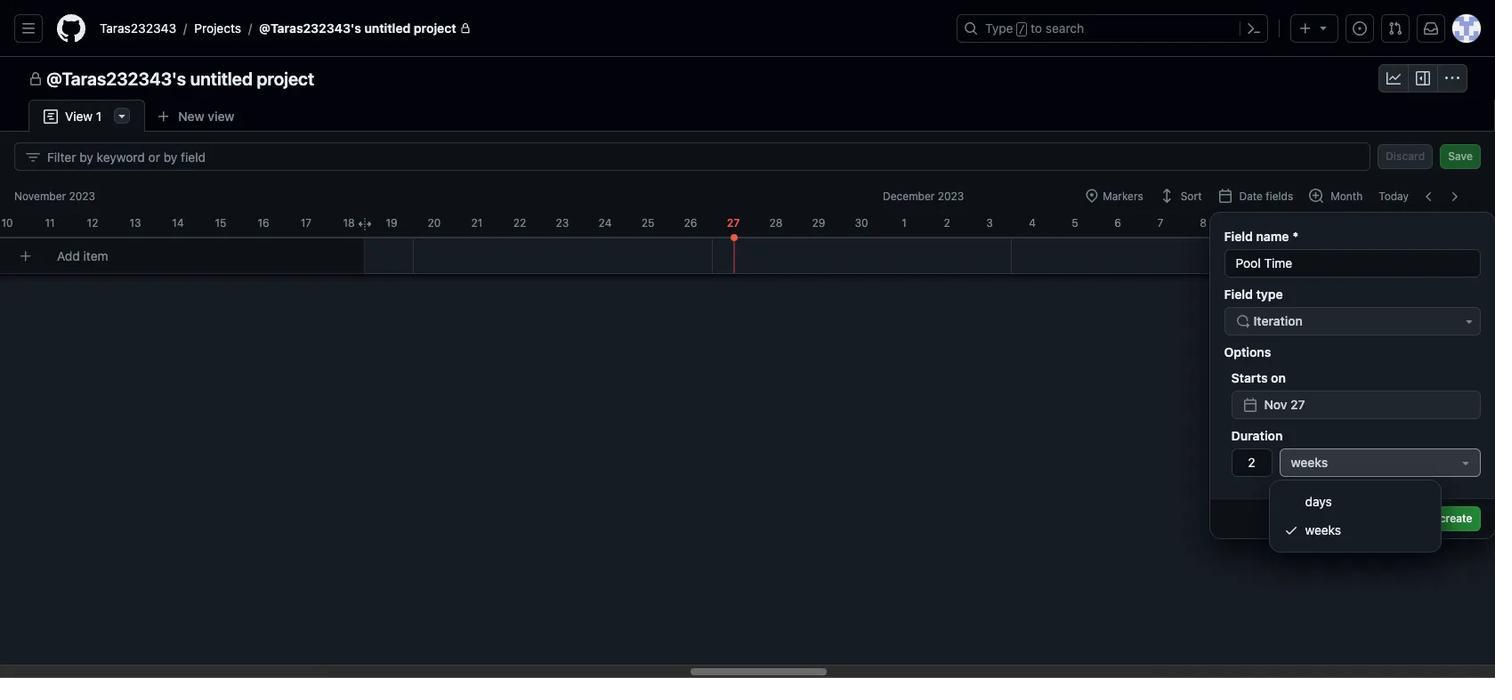Task type: describe. For each thing, give the bounding box(es) containing it.
view 1
[[65, 109, 102, 124]]

1 11 column header from the left
[[28, 210, 71, 231]]

type
[[985, 20, 1013, 36]]

starts on
[[1232, 370, 1286, 385]]

2 10 column header from the left
[[1268, 210, 1310, 231]]

Duration number field
[[1232, 450, 1272, 476]]

duration
[[1232, 428, 1283, 443]]

27
[[727, 216, 740, 230]]

starts
[[1232, 370, 1268, 385]]

discard
[[1386, 150, 1425, 163]]

15 column header
[[199, 210, 242, 231]]

1 column header from the left
[[1438, 210, 1481, 231]]

month
[[1331, 190, 1363, 203]]

view
[[65, 109, 93, 124]]

25 column header
[[627, 210, 669, 231]]

2023 for november 2023
[[69, 190, 95, 203]]

1 13 from the left
[[129, 216, 141, 230]]

sc 9kayk9 0 image inside view 1 link
[[44, 109, 58, 124]]

to
[[1031, 20, 1042, 36]]

29 column header
[[798, 210, 840, 231]]

8
[[1200, 216, 1207, 230]]

taras232343 link
[[93, 14, 183, 43]]

sc 9kayk9 0 image inside view filters region
[[26, 150, 40, 164]]

weeks radio item
[[1277, 516, 1434, 545]]

scroll to next date range image
[[1447, 190, 1462, 204]]

11 for 1st 11 column header from the left
[[45, 216, 55, 230]]

26
[[684, 216, 697, 230]]

month button
[[1302, 184, 1371, 209]]

sc 9kayk9 0 image down "git pull request" image
[[1387, 71, 1401, 85]]

calendar image
[[1218, 189, 1232, 203]]

5 column header
[[1054, 210, 1097, 231]]

2 13 column header from the left
[[1396, 210, 1438, 231]]

git pull request image
[[1389, 21, 1403, 36]]

search
[[1046, 20, 1084, 36]]

28
[[770, 216, 783, 230]]

save button
[[1440, 144, 1481, 169]]

1 inside "1" column header
[[902, 216, 907, 230]]

21
[[471, 216, 483, 230]]

23
[[556, 216, 569, 230]]

27 column header
[[712, 210, 755, 231]]

sc 9kayk9 0 image up the save button
[[1446, 71, 1460, 85]]

on
[[1271, 370, 1286, 385]]

2 12 column header from the left
[[1353, 210, 1396, 231]]

field name *
[[1224, 229, 1299, 244]]

29
[[812, 216, 826, 230]]

field for field type
[[1224, 287, 1253, 302]]

options
[[1224, 344, 1271, 360]]

7 column header
[[1139, 210, 1182, 231]]

2
[[944, 216, 950, 230]]

and
[[1418, 512, 1437, 525]]

save and create button
[[1382, 506, 1481, 531]]

scroll to previous date range image
[[1422, 190, 1437, 204]]

2 13 from the left
[[1411, 216, 1423, 230]]

sc 9kayk9 0 image down notifications icon
[[1416, 71, 1430, 85]]

triangle down image
[[1317, 20, 1331, 35]]

@taras232343's untitled project inside "list"
[[259, 20, 456, 36]]

17
[[301, 216, 312, 230]]

november
[[14, 190, 66, 203]]

6 column header
[[1097, 210, 1139, 231]]

sort button
[[1152, 184, 1210, 209]]

20 column header
[[413, 210, 456, 231]]

list containing taras232343
[[93, 14, 946, 43]]

region containing field name
[[1210, 213, 1495, 552]]

@taras232343's untitled project inside project navigation
[[46, 69, 314, 89]]

plus image
[[1299, 21, 1313, 36]]

2023 for december 2023
[[938, 190, 964, 203]]

26 column header
[[669, 210, 712, 231]]

22
[[513, 216, 526, 230]]

18 column header
[[328, 210, 370, 231]]

17 column header
[[285, 210, 328, 231]]

project inside navigation
[[257, 69, 314, 89]]

19 column header
[[370, 210, 413, 231]]

menu bar inside add item 'tab panel'
[[1077, 184, 1481, 209]]

14 column header
[[157, 210, 199, 231]]

add
[[57, 248, 80, 263]]

1 column header
[[883, 210, 926, 231]]

save for save
[[1448, 150, 1473, 163]]

Start typing to create a draft, or type hashtag to select a repository text field
[[39, 239, 365, 272]]

iteration
[[1254, 313, 1303, 328]]

16
[[258, 216, 269, 230]]

1 inside view 1 link
[[96, 109, 102, 124]]

3
[[986, 216, 993, 230]]

22 column header
[[498, 210, 541, 231]]

@taras232343's inside "list"
[[259, 20, 361, 36]]

untitled inside "list"
[[364, 20, 411, 36]]

add item tab panel
[[0, 132, 1495, 678]]

project navigation
[[0, 57, 1495, 100]]

2 column header
[[926, 210, 968, 231]]

none text field inside region
[[1225, 250, 1480, 277]]

november 2023
[[14, 190, 95, 203]]

create new item or add existing item image
[[19, 249, 33, 263]]

item
[[83, 248, 108, 263]]

1 10 column header from the left
[[0, 210, 28, 231]]

25
[[641, 216, 655, 230]]

date fields button
[[1210, 184, 1302, 209]]

weeks menu
[[1270, 481, 1441, 552]]

view options for view 1 image
[[115, 109, 129, 123]]



Task type: locate. For each thing, give the bounding box(es) containing it.
0 horizontal spatial /
[[183, 21, 187, 36]]

save inside view filters region
[[1448, 150, 1473, 163]]

10 column header down november
[[0, 210, 28, 231]]

sc 9kayk9 0 image down field type
[[1236, 314, 1250, 328]]

5
[[1072, 216, 1079, 230]]

1 horizontal spatial 10
[[1283, 216, 1295, 230]]

0 horizontal spatial 12 column header
[[71, 210, 114, 231]]

cell inside add item grid
[[730, 234, 737, 241]]

1 11 from the left
[[45, 216, 55, 230]]

2023 inside column header
[[938, 190, 964, 203]]

21 column header
[[456, 210, 498, 231]]

1 2023 from the left
[[69, 190, 95, 203]]

sc 9kayk9 0 image up november
[[26, 150, 40, 164]]

december
[[883, 190, 935, 203]]

add item grid
[[0, 182, 1495, 678]]

1 12 column header from the left
[[71, 210, 114, 231]]

/ right projects
[[248, 21, 252, 36]]

2 horizontal spatial /
[[1019, 23, 1025, 36]]

weeks down days
[[1305, 523, 1341, 538]]

2 11 column header from the left
[[1310, 210, 1353, 231]]

december 2023 column header
[[872, 182, 1495, 210]]

@taras232343's
[[259, 20, 361, 36], [46, 69, 186, 89]]

24 column header
[[584, 210, 627, 231]]

column header down the save button
[[1481, 210, 1495, 231]]

cancel
[[1335, 512, 1371, 525]]

0 vertical spatial @taras232343's
[[259, 20, 361, 36]]

12 up item
[[87, 216, 98, 230]]

/ for type
[[1019, 23, 1025, 36]]

1 vertical spatial 1
[[902, 216, 907, 230]]

no sort applied element
[[1160, 188, 1202, 206]]

30
[[855, 216, 868, 230]]

2023
[[69, 190, 95, 203], [938, 190, 964, 203]]

sc 9kayk9 0 image up view 1 link
[[28, 72, 43, 86]]

23 column header
[[541, 210, 584, 231]]

12 column header up item
[[71, 210, 114, 231]]

28 column header
[[755, 210, 798, 231]]

untitled up the view
[[190, 69, 253, 89]]

weeks up days
[[1291, 455, 1328, 470]]

today button
[[1371, 184, 1417, 209]]

project inside "list"
[[414, 20, 456, 36]]

duration group
[[1232, 449, 1481, 477]]

1 vertical spatial weeks
[[1305, 523, 1341, 538]]

10 for 2nd 10 column header from right
[[1, 216, 13, 230]]

1 vertical spatial field
[[1224, 287, 1253, 302]]

weeks inside the weeks radio item
[[1305, 523, 1341, 538]]

weeks button
[[1280, 449, 1481, 477]]

tab list
[[28, 100, 275, 133]]

drag to resize the table column image
[[358, 217, 372, 231]]

markers
[[1103, 190, 1144, 203]]

discard button
[[1378, 144, 1433, 169]]

13 down 'scroll to previous date range' image in the top of the page
[[1411, 216, 1423, 230]]

projects
[[194, 20, 241, 36]]

1 10 from the left
[[1, 216, 13, 230]]

1 horizontal spatial /
[[248, 21, 252, 36]]

1 horizontal spatial 12 column header
[[1353, 210, 1396, 231]]

sort
[[1181, 190, 1202, 203]]

11
[[45, 216, 55, 230], [1327, 216, 1337, 230]]

save and create
[[1390, 512, 1473, 525]]

/
[[183, 21, 187, 36], [248, 21, 252, 36], [1019, 23, 1025, 36]]

1 horizontal spatial @taras232343's
[[259, 20, 361, 36]]

december 2023
[[883, 190, 964, 203]]

12 column header
[[71, 210, 114, 231], [1353, 210, 1396, 231]]

lock image
[[460, 23, 471, 34]]

date fields
[[1240, 190, 1294, 203]]

16 column header
[[242, 210, 285, 231]]

sc 9kayk9 0 image
[[1446, 71, 1460, 85], [28, 72, 43, 86], [26, 150, 40, 164], [1160, 189, 1174, 203]]

1 vertical spatial project
[[257, 69, 314, 89]]

10 column header down the fields in the right top of the page
[[1268, 210, 1310, 231]]

2023 up 2 column header
[[938, 190, 964, 203]]

1 horizontal spatial 1
[[902, 216, 907, 230]]

list
[[93, 14, 946, 43]]

tab list containing new view
[[28, 100, 275, 133]]

11 down november 2023
[[45, 216, 55, 230]]

issue opened image
[[1353, 21, 1367, 36]]

Filter by keyword or by field field
[[47, 143, 1356, 170]]

save up scroll to next date range image
[[1448, 150, 1473, 163]]

view
[[208, 108, 235, 123]]

0 vertical spatial field
[[1224, 229, 1253, 244]]

1 down the december
[[902, 216, 907, 230]]

2 column header from the left
[[1481, 210, 1495, 231]]

view 1 link
[[28, 100, 145, 133]]

iteration button
[[1224, 307, 1481, 336]]

check image
[[1284, 523, 1298, 538]]

@taras232343's untitled project
[[259, 20, 456, 36], [46, 69, 314, 89]]

24
[[599, 216, 612, 230]]

type / to search
[[985, 20, 1084, 36]]

new
[[178, 108, 204, 123]]

1 horizontal spatial 11 column header
[[1310, 210, 1353, 231]]

create
[[1440, 512, 1473, 525]]

menu bar
[[1077, 184, 1481, 209]]

column header down scroll to next date range image
[[1438, 210, 1481, 231]]

0 horizontal spatial 13
[[129, 216, 141, 230]]

days
[[1305, 494, 1332, 509]]

0 horizontal spatial 13 column header
[[114, 210, 157, 231]]

13 column header left 14 on the top left
[[114, 210, 157, 231]]

weeks
[[1291, 455, 1328, 470], [1305, 523, 1341, 538]]

1 vertical spatial untitled
[[190, 69, 253, 89]]

field left name
[[1224, 229, 1253, 244]]

11 column header down november 2023
[[28, 210, 71, 231]]

10
[[1, 216, 13, 230], [1283, 216, 1295, 230]]

0 horizontal spatial 1
[[96, 109, 102, 124]]

9
[[1243, 216, 1250, 230]]

10 column header
[[0, 210, 28, 231], [1268, 210, 1310, 231]]

projects link
[[187, 14, 248, 43]]

1 horizontal spatial 12
[[1369, 216, 1380, 230]]

1 vertical spatial @taras232343's untitled project
[[46, 69, 314, 89]]

@taras232343's inside project navigation
[[46, 69, 186, 89]]

12 column header down today "button"
[[1353, 210, 1396, 231]]

untitled
[[364, 20, 411, 36], [190, 69, 253, 89]]

18
[[343, 216, 355, 230]]

/ left to
[[1019, 23, 1025, 36]]

new view
[[178, 108, 235, 123]]

sc 9kayk9 0 image inside no sort applied element
[[1160, 189, 1174, 203]]

view filters region
[[14, 142, 1481, 171]]

sc 9kayk9 0 image inside iteration popup button
[[1236, 314, 1250, 328]]

0 vertical spatial weeks
[[1291, 455, 1328, 470]]

1 right view
[[96, 109, 102, 124]]

9 column header
[[1225, 210, 1268, 231]]

field left the type
[[1224, 287, 1253, 302]]

8 column header
[[1182, 210, 1225, 231]]

0 vertical spatial save
[[1448, 150, 1473, 163]]

menu bar containing markers
[[1077, 184, 1481, 209]]

3 column header
[[968, 210, 1011, 231]]

0 horizontal spatial save
[[1390, 512, 1415, 525]]

november 2023 column header
[[4, 182, 1285, 210]]

field for field name *
[[1224, 229, 1253, 244]]

@taras232343's untitled project link
[[252, 14, 478, 43]]

*
[[1293, 229, 1299, 244]]

taras232343
[[100, 20, 176, 36]]

14
[[172, 216, 184, 230]]

/ inside type / to search
[[1019, 23, 1025, 36]]

today
[[1379, 190, 1409, 203]]

20
[[428, 216, 441, 230]]

notifications image
[[1424, 21, 1438, 36]]

sc 9kayk9 0 image left view
[[44, 109, 58, 124]]

1 13 column header from the left
[[114, 210, 157, 231]]

date
[[1240, 190, 1263, 203]]

field
[[1224, 229, 1253, 244], [1224, 287, 1253, 302]]

save for save and create
[[1390, 512, 1415, 525]]

11 column header down month dropdown button
[[1310, 210, 1353, 231]]

1 horizontal spatial save
[[1448, 150, 1473, 163]]

save left and
[[1390, 512, 1415, 525]]

taras232343 / projects /
[[100, 20, 252, 36]]

homepage image
[[57, 14, 85, 43]]

13 column header
[[114, 210, 157, 231], [1396, 210, 1438, 231]]

1 horizontal spatial project
[[414, 20, 456, 36]]

0 horizontal spatial 2023
[[69, 190, 95, 203]]

1 horizontal spatial untitled
[[364, 20, 411, 36]]

2 10 from the left
[[1283, 216, 1295, 230]]

0 horizontal spatial 11
[[45, 216, 55, 230]]

1 horizontal spatial 10 column header
[[1268, 210, 1310, 231]]

None text field
[[1225, 250, 1480, 277]]

/ for taras232343
[[183, 21, 187, 36]]

1 horizontal spatial 13 column header
[[1396, 210, 1438, 231]]

13 left 14 on the top left
[[129, 216, 141, 230]]

save
[[1448, 150, 1473, 163], [1390, 512, 1415, 525]]

type
[[1256, 287, 1283, 302]]

0 horizontal spatial project
[[257, 69, 314, 89]]

19
[[386, 216, 398, 230]]

0 vertical spatial project
[[414, 20, 456, 36]]

sc 9kayk9 0 image left sort
[[1160, 189, 1174, 203]]

2 field from the top
[[1224, 287, 1253, 302]]

0 horizontal spatial 12
[[87, 216, 98, 230]]

project
[[414, 20, 456, 36], [257, 69, 314, 89]]

fields
[[1266, 190, 1294, 203]]

6
[[1115, 216, 1121, 230]]

11 for 1st 11 column header from right
[[1327, 216, 1337, 230]]

1
[[96, 109, 102, 124], [902, 216, 907, 230]]

13 column header down 'scroll to previous date range' image in the top of the page
[[1396, 210, 1438, 231]]

markers button
[[1077, 184, 1152, 209]]

0 vertical spatial @taras232343's untitled project
[[259, 20, 456, 36]]

cell
[[730, 234, 737, 241]]

11 column header
[[28, 210, 71, 231], [1310, 210, 1353, 231]]

13
[[129, 216, 141, 230], [1411, 216, 1423, 230]]

1 12 from the left
[[87, 216, 98, 230]]

0 horizontal spatial 10
[[1, 216, 13, 230]]

cancel button
[[1327, 506, 1379, 531]]

sc 9kayk9 0 image
[[1387, 71, 1401, 85], [1416, 71, 1430, 85], [44, 109, 58, 124], [1236, 314, 1250, 328]]

4 column header
[[1011, 210, 1054, 231]]

12 down today "button"
[[1369, 216, 1380, 230]]

1 horizontal spatial 11
[[1327, 216, 1337, 230]]

0 horizontal spatial 10 column header
[[0, 210, 28, 231]]

11 down month dropdown button
[[1327, 216, 1337, 230]]

30 column header
[[840, 210, 883, 231]]

untitled inside project navigation
[[190, 69, 253, 89]]

4
[[1029, 216, 1036, 230]]

2 12 from the left
[[1369, 216, 1380, 230]]

0 vertical spatial untitled
[[364, 20, 411, 36]]

new view button
[[145, 102, 246, 130]]

1 vertical spatial @taras232343's
[[46, 69, 186, 89]]

15
[[215, 216, 227, 230]]

1 horizontal spatial 13
[[1411, 216, 1423, 230]]

region
[[1210, 213, 1495, 552]]

2023 inside column header
[[69, 190, 95, 203]]

weeks inside weeks popup button
[[1291, 455, 1328, 470]]

column header
[[1438, 210, 1481, 231], [1481, 210, 1495, 231]]

12
[[87, 216, 98, 230], [1369, 216, 1380, 230]]

0 horizontal spatial 11 column header
[[28, 210, 71, 231]]

0 horizontal spatial untitled
[[190, 69, 253, 89]]

2023 right november
[[69, 190, 95, 203]]

/ left projects
[[183, 21, 187, 36]]

field type
[[1224, 287, 1283, 302]]

add item
[[57, 248, 108, 263]]

untitled left lock icon
[[364, 20, 411, 36]]

2 11 from the left
[[1327, 216, 1337, 230]]

1 field from the top
[[1224, 229, 1253, 244]]

name
[[1256, 229, 1289, 244]]

7
[[1158, 216, 1164, 230]]

10 for first 10 column header from the right
[[1283, 216, 1295, 230]]

2 2023 from the left
[[938, 190, 964, 203]]

command palette image
[[1247, 21, 1261, 36]]

1 horizontal spatial 2023
[[938, 190, 964, 203]]

0 vertical spatial 1
[[96, 109, 102, 124]]

0 horizontal spatial @taras232343's
[[46, 69, 186, 89]]

1 vertical spatial save
[[1390, 512, 1415, 525]]



Task type: vqa. For each thing, say whether or not it's contained in the screenshot.
option at bottom
no



